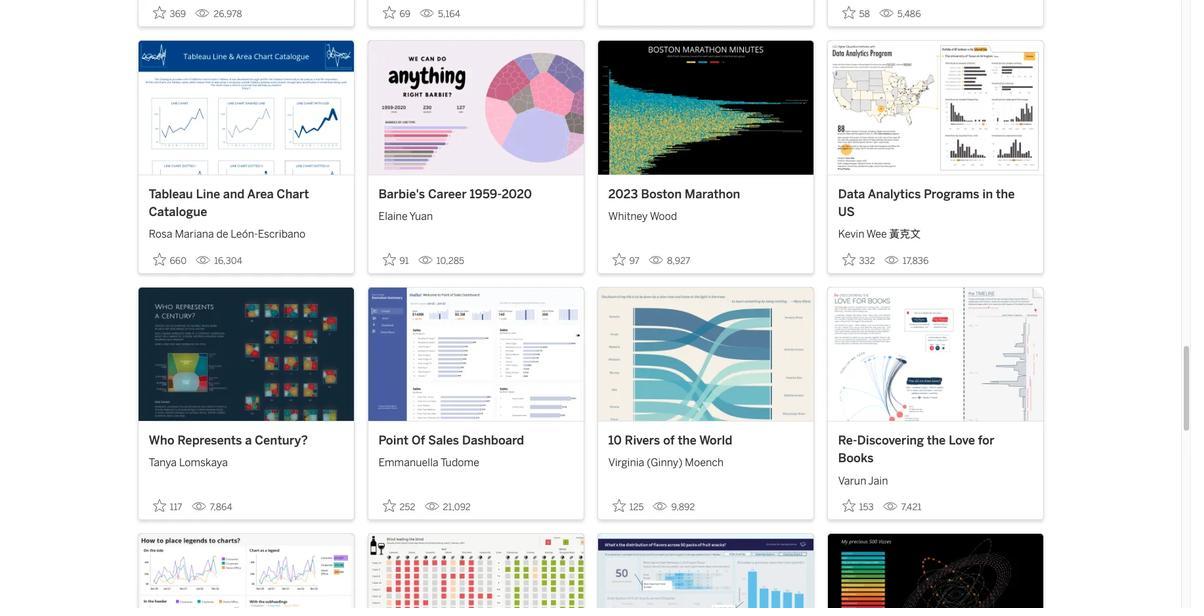 Task type: vqa. For each thing, say whether or not it's contained in the screenshot.


Task type: locate. For each thing, give the bounding box(es) containing it.
represents
[[178, 434, 242, 448]]

barbie's
[[379, 187, 425, 201]]

add favorite button left 5,486
[[839, 2, 874, 24]]

153
[[860, 502, 874, 513]]

career
[[428, 187, 467, 201]]

line
[[196, 187, 220, 201]]

add favorite button down the 'rosa'
[[149, 249, 191, 270]]

252
[[400, 502, 416, 513]]

21,092 views element
[[419, 497, 476, 518]]

the left love
[[927, 434, 946, 448]]

Add Favorite button
[[839, 249, 879, 270]]

whitney wood
[[609, 210, 677, 223]]

add favorite button containing 369
[[149, 2, 190, 24]]

Add Favorite button
[[149, 2, 190, 24], [379, 2, 415, 24], [839, 2, 874, 24], [149, 249, 191, 270], [609, 249, 644, 270]]

and
[[223, 187, 245, 201]]

Add Favorite button
[[379, 495, 419, 517]]

7,421
[[902, 502, 922, 513]]

de
[[216, 228, 228, 241]]

varun jain
[[839, 475, 888, 487]]

the inside re-discovering the love for books
[[927, 434, 946, 448]]

discovering
[[858, 434, 924, 448]]

17,836 views element
[[879, 250, 934, 272]]

add favorite button left 26,978
[[149, 2, 190, 24]]

tableau line and area chart catalogue
[[149, 187, 309, 219]]

the
[[996, 187, 1015, 201], [678, 434, 697, 448], [927, 434, 946, 448]]

re-
[[839, 434, 858, 448]]

varun
[[839, 475, 867, 487]]

2020
[[502, 187, 532, 201]]

who represents a century?
[[149, 434, 308, 448]]

kevin wee 黃克文 link
[[839, 222, 1033, 243]]

escribano
[[258, 228, 306, 241]]

workbook thumbnail image
[[138, 41, 354, 174], [368, 41, 584, 174], [598, 41, 814, 174], [828, 41, 1044, 174], [138, 287, 354, 421], [368, 287, 584, 421], [598, 287, 814, 421], [828, 287, 1044, 421], [138, 534, 354, 608], [368, 534, 584, 608], [598, 534, 814, 608], [828, 534, 1044, 608]]

8,927 views element
[[644, 250, 696, 272]]

0 horizontal spatial the
[[678, 434, 697, 448]]

5,164
[[438, 9, 460, 20]]

10,285 views element
[[413, 250, 470, 272]]

wee
[[867, 228, 887, 241]]

add favorite button containing 660
[[149, 249, 191, 270]]

virginia
[[609, 457, 645, 469]]

the right 'in'
[[996, 187, 1015, 201]]

9,892
[[672, 502, 695, 513]]

add favorite button for 26,978
[[149, 2, 190, 24]]

2023 boston marathon
[[609, 187, 741, 201]]

wood
[[650, 210, 677, 223]]

whitney
[[609, 210, 648, 223]]

add favorite button for 5,164
[[379, 2, 415, 24]]

area
[[247, 187, 274, 201]]

emmanuella
[[379, 457, 439, 469]]

add favorite button containing 97
[[609, 249, 644, 270]]

8,927
[[667, 255, 691, 266]]

2 horizontal spatial the
[[996, 187, 1015, 201]]

yuan
[[410, 210, 433, 223]]

dashboard
[[462, 434, 524, 448]]

2023
[[609, 187, 638, 201]]

kevin wee 黃克文
[[839, 228, 921, 241]]

add favorite button left 5,164 in the top of the page
[[379, 2, 415, 24]]

elaine
[[379, 210, 408, 223]]

26,978 views element
[[190, 3, 247, 25]]

69
[[400, 9, 411, 20]]

10
[[609, 434, 622, 448]]

rivers
[[625, 434, 660, 448]]

16,304 views element
[[191, 250, 248, 272]]

add favorite button down whitney
[[609, 249, 644, 270]]

(ginny)
[[647, 457, 683, 469]]

jain
[[869, 475, 888, 487]]

Add Favorite button
[[609, 495, 648, 517]]

data analytics programs in the us link
[[839, 186, 1033, 222]]

16,304
[[214, 255, 242, 266]]

analytics
[[868, 187, 921, 201]]

the right of
[[678, 434, 697, 448]]

add favorite button containing 58
[[839, 2, 874, 24]]

Add Favorite button
[[379, 249, 413, 270]]

7,864
[[210, 502, 232, 513]]

117
[[170, 502, 182, 513]]

re-discovering the love for books
[[839, 434, 995, 466]]

1 horizontal spatial the
[[927, 434, 946, 448]]

of
[[663, 434, 675, 448]]

boston
[[641, 187, 682, 201]]

5,164 views element
[[415, 3, 466, 25]]

tableau line and area chart catalogue link
[[149, 186, 343, 222]]

marathon
[[685, 187, 741, 201]]

21,092
[[443, 502, 471, 513]]

the inside data analytics programs in the us
[[996, 187, 1015, 201]]

love
[[949, 434, 976, 448]]

who
[[149, 434, 175, 448]]

whitney wood link
[[609, 204, 803, 225]]

332
[[860, 255, 876, 266]]

add favorite button containing 69
[[379, 2, 415, 24]]

point
[[379, 434, 409, 448]]

data
[[839, 187, 866, 201]]

lomskaya
[[179, 457, 228, 469]]

point of sales dashboard
[[379, 434, 524, 448]]



Task type: describe. For each thing, give the bounding box(es) containing it.
world
[[700, 434, 733, 448]]

who represents a century? link
[[149, 432, 343, 450]]

add favorite button for 16,304
[[149, 249, 191, 270]]

Add Favorite button
[[839, 495, 878, 517]]

1959-
[[470, 187, 502, 201]]

369
[[170, 9, 186, 20]]

barbie's career 1959-2020 link
[[379, 186, 573, 204]]

9,892 views element
[[648, 497, 700, 518]]

elaine yuan link
[[379, 204, 573, 225]]

virginia (ginny) moench link
[[609, 450, 803, 471]]

moench
[[685, 457, 724, 469]]

virginia (ginny) moench
[[609, 457, 724, 469]]

león-
[[231, 228, 258, 241]]

2023 boston marathon link
[[609, 186, 803, 204]]

emmanuella tudome link
[[379, 450, 573, 471]]

of
[[412, 434, 425, 448]]

add favorite button for 5,486
[[839, 2, 874, 24]]

10 rivers of the world link
[[609, 432, 803, 450]]

黃克文
[[890, 228, 921, 241]]

for
[[979, 434, 995, 448]]

10 rivers of the world
[[609, 434, 733, 448]]

kevin
[[839, 228, 865, 241]]

26,978
[[214, 9, 242, 20]]

century?
[[255, 434, 308, 448]]

10,285
[[437, 255, 464, 266]]

books
[[839, 452, 874, 466]]

5,486
[[898, 9, 921, 20]]

tanya lomskaya
[[149, 457, 228, 469]]

rosa mariana de león-escribano
[[149, 228, 306, 241]]

mariana
[[175, 228, 214, 241]]

point of sales dashboard link
[[379, 432, 573, 450]]

a
[[245, 434, 252, 448]]

add favorite button for 8,927
[[609, 249, 644, 270]]

7,421 views element
[[878, 497, 927, 518]]

chart
[[277, 187, 309, 201]]

91
[[400, 255, 409, 266]]

tudome
[[441, 457, 480, 469]]

rosa mariana de león-escribano link
[[149, 222, 343, 243]]

58
[[860, 9, 870, 20]]

tanya
[[149, 457, 177, 469]]

catalogue
[[149, 205, 207, 219]]

sales
[[428, 434, 459, 448]]

17,836
[[903, 255, 929, 266]]

125
[[630, 502, 644, 513]]

us
[[839, 205, 855, 219]]

5,486 views element
[[874, 3, 927, 25]]

emmanuella tudome
[[379, 457, 480, 469]]

varun jain link
[[839, 468, 1033, 489]]

7,864 views element
[[186, 497, 238, 518]]

660
[[170, 255, 187, 266]]

in
[[983, 187, 993, 201]]

re-discovering the love for books link
[[839, 432, 1033, 468]]

barbie's career 1959-2020
[[379, 187, 532, 201]]

programs
[[924, 187, 980, 201]]

rosa
[[149, 228, 172, 241]]

Add Favorite button
[[149, 495, 186, 517]]

tanya lomskaya link
[[149, 450, 343, 471]]

97
[[630, 255, 640, 266]]

data analytics programs in the us
[[839, 187, 1015, 219]]

tableau
[[149, 187, 193, 201]]



